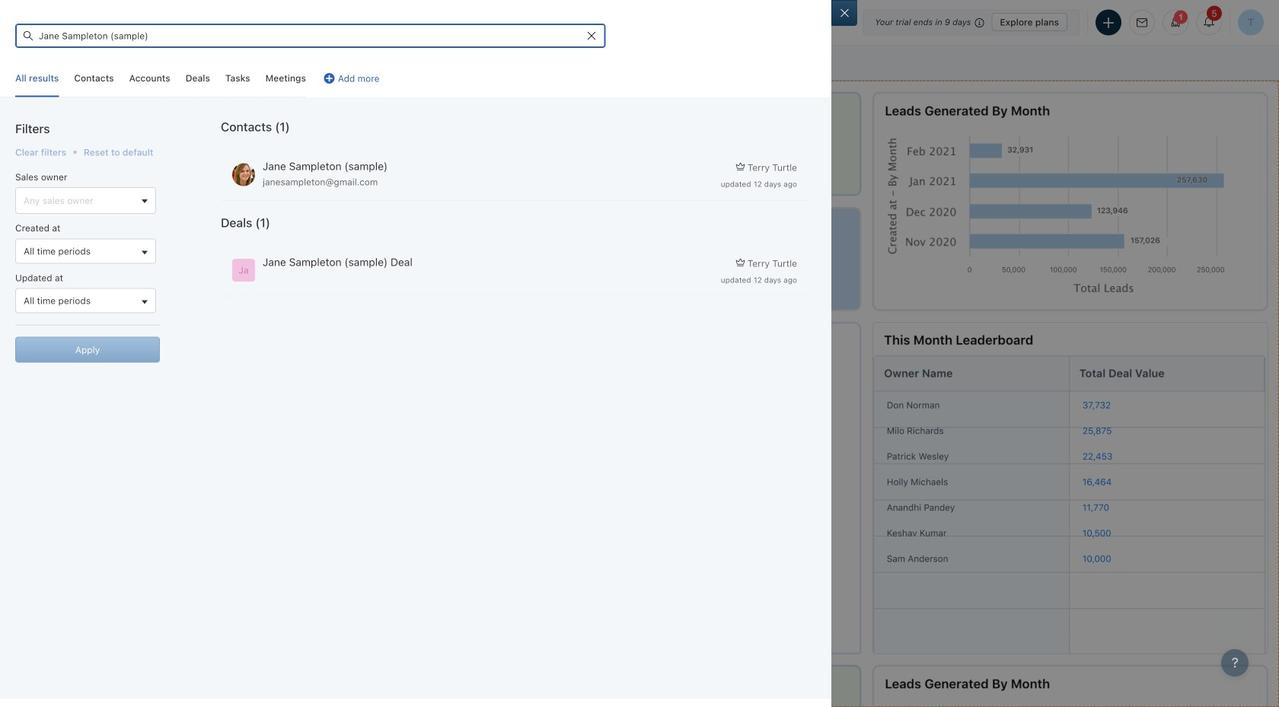 Task type: vqa. For each thing, say whether or not it's contained in the screenshot.
a set of code libraries to add, track and update contacts Icon
no



Task type: locate. For each thing, give the bounding box(es) containing it.
dialog
[[0, 0, 858, 708]]

Any sales owner search field
[[20, 193, 136, 209]]



Task type: describe. For each thing, give the bounding box(es) containing it.
send email image
[[1137, 18, 1148, 28]]

Search your CRM... text field
[[67, 10, 219, 35]]

freshworks switcher image
[[17, 684, 32, 700]]

Search your CRM... text field
[[15, 24, 606, 48]]



